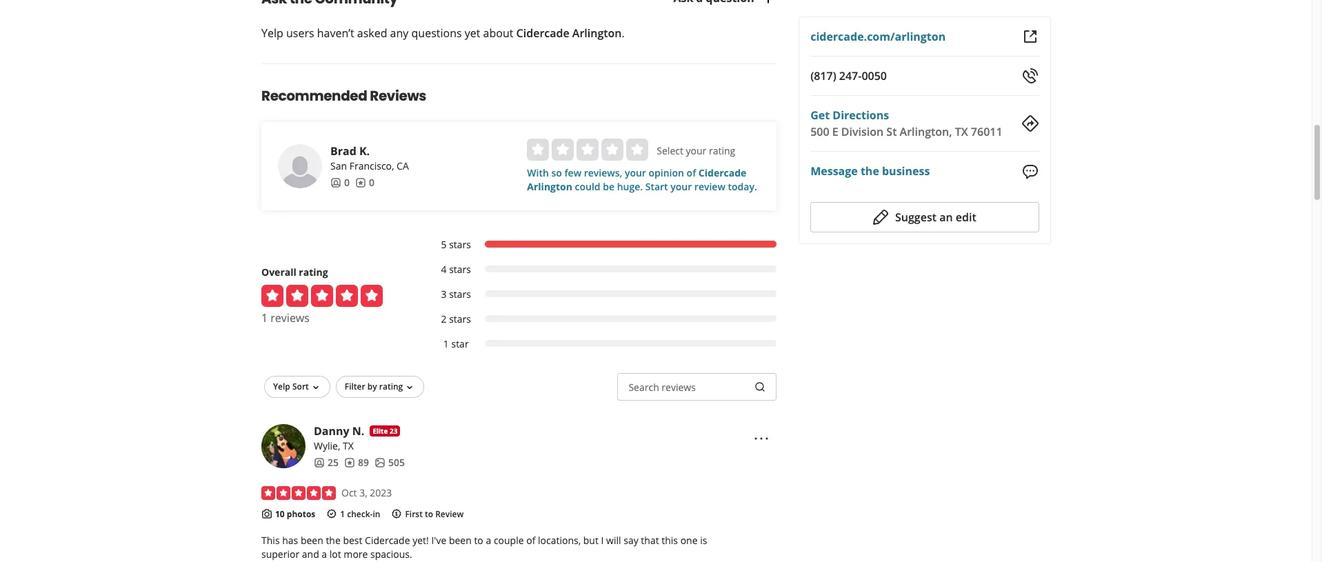 Task type: describe. For each thing, give the bounding box(es) containing it.
review
[[695, 180, 726, 193]]

tx inside get directions 500 e division st arlington, tx 76011
[[955, 124, 968, 139]]

the inside message the business button
[[861, 164, 879, 179]]

yelp sort
[[273, 381, 309, 393]]

0 for brad k. the 16 review v2 image
[[369, 176, 375, 189]]

cidercade inside the cidercade arlington
[[699, 166, 747, 179]]

select
[[657, 144, 684, 157]]

reviews for 1 reviews
[[271, 310, 310, 326]]

(817) 247-0050
[[810, 68, 887, 83]]

e
[[832, 124, 838, 139]]

1 for 1 reviews
[[261, 310, 268, 326]]

stars for 5 stars
[[449, 238, 471, 251]]

reviews element for brad k.
[[355, 176, 375, 190]]

24 directions v2 image
[[1022, 115, 1039, 132]]

n.
[[352, 424, 365, 439]]

16 friends v2 image
[[330, 177, 342, 188]]

24 pencil v2 image
[[873, 209, 890, 225]]

tx inside elite 23 wylie, tx
[[343, 439, 354, 453]]

yet!
[[413, 534, 429, 547]]

0 vertical spatial of
[[687, 166, 696, 179]]

16 photos v2 image
[[375, 457, 386, 468]]

stars for 2 stars
[[449, 313, 471, 326]]

business
[[882, 164, 930, 179]]

16 check in v2 image
[[327, 508, 338, 519]]

recommended
[[261, 86, 367, 106]]

16 friends v2 image
[[314, 457, 325, 468]]

overall
[[261, 266, 297, 279]]

25
[[328, 456, 339, 469]]

24 add v2 image
[[760, 0, 777, 6]]

check-
[[347, 508, 373, 520]]

stars for 4 stars
[[449, 263, 471, 276]]

rating for select your rating
[[709, 144, 736, 157]]

10 photos link
[[275, 508, 316, 520]]

superior
[[261, 548, 300, 561]]

filter
[[345, 381, 365, 393]]

1 star
[[444, 337, 469, 350]]

16 chevron down v2 image
[[405, 382, 416, 393]]

the inside this has been the best cidercade yet! i've been to a couple of locations, but i will say that this one is superior and a lot more spacious.
[[326, 534, 341, 547]]

oct 3, 2023
[[342, 486, 392, 500]]

filter reviews by 5 stars rating element
[[427, 238, 777, 252]]

filter reviews by 2 stars rating element
[[427, 313, 777, 326]]

an
[[939, 210, 953, 225]]

photos element
[[375, 456, 405, 470]]

star
[[452, 337, 469, 350]]

16 review v2 image for danny n.
[[344, 457, 355, 468]]

users
[[286, 26, 314, 41]]

get directions 500 e division st arlington, tx 76011
[[810, 108, 1003, 139]]

francisco,
[[350, 159, 394, 172]]

one
[[681, 534, 698, 547]]

few
[[565, 166, 582, 179]]

0 vertical spatial a
[[486, 534, 491, 547]]

16 first v2 image
[[391, 508, 403, 519]]

arlington,
[[900, 124, 952, 139]]

reviews for search reviews
[[662, 381, 696, 394]]

1 for 1 check-in
[[340, 508, 345, 520]]

search reviews
[[629, 381, 696, 394]]

is
[[700, 534, 707, 547]]

2023
[[370, 486, 392, 500]]

danny
[[314, 424, 350, 439]]

reviews
[[370, 86, 426, 106]]

5 star rating image for 1 reviews
[[261, 285, 383, 307]]

0 horizontal spatial rating
[[299, 266, 328, 279]]

0 horizontal spatial to
[[425, 508, 433, 520]]

elite 23 wylie, tx
[[314, 426, 398, 453]]

that
[[641, 534, 659, 547]]

photo of danny n. image
[[261, 424, 306, 468]]

your for review
[[671, 180, 692, 193]]

k.
[[359, 144, 370, 159]]

23
[[390, 426, 398, 436]]

could
[[575, 180, 601, 193]]

this
[[261, 534, 280, 547]]

24 message v2 image
[[1022, 163, 1039, 180]]

i've
[[431, 534, 447, 547]]

505
[[388, 456, 405, 469]]

recommended reviews
[[261, 86, 426, 106]]

questions
[[412, 26, 462, 41]]

your for opinion
[[625, 166, 646, 179]]

cidercade inside ask the community element
[[516, 26, 570, 41]]

  text field inside 'recommended reviews' element
[[618, 373, 777, 401]]

1 reviews
[[261, 310, 310, 326]]

first to review
[[405, 508, 464, 520]]

about
[[483, 26, 514, 41]]

menu image
[[753, 430, 770, 447]]

get
[[810, 108, 830, 123]]

suggest an edit button
[[810, 202, 1039, 232]]

recommended reviews element
[[217, 63, 821, 562]]

rating element
[[527, 139, 649, 161]]

filter by rating button
[[336, 376, 425, 398]]

247-
[[839, 68, 862, 83]]

today.
[[728, 180, 757, 193]]

reviews,
[[584, 166, 623, 179]]

5
[[441, 238, 447, 251]]

reviews element for danny n.
[[344, 456, 369, 470]]

24 phone v2 image
[[1022, 68, 1039, 84]]

0050
[[862, 68, 887, 83]]

but
[[584, 534, 599, 547]]

st
[[886, 124, 897, 139]]

filter reviews by 4 stars rating element
[[427, 263, 777, 277]]

2
[[441, 313, 447, 326]]

4 stars
[[441, 263, 471, 276]]

500
[[810, 124, 829, 139]]

directions
[[833, 108, 889, 123]]

0 horizontal spatial a
[[322, 548, 327, 561]]

0 for 16 friends v2 image
[[344, 176, 350, 189]]

16 camera v2 image
[[261, 508, 273, 519]]

has
[[282, 534, 298, 547]]

san
[[330, 159, 347, 172]]

brad
[[330, 144, 357, 159]]

huge.
[[617, 180, 643, 193]]

any
[[390, 26, 409, 41]]

1 check-in
[[340, 508, 380, 520]]

this
[[662, 534, 678, 547]]



Task type: locate. For each thing, give the bounding box(es) containing it.
to inside this has been the best cidercade yet! i've been to a couple of locations, but i will say that this one is superior and a lot more spacious.
[[474, 534, 484, 547]]

1 vertical spatial 16 review v2 image
[[344, 457, 355, 468]]

photo of brad k. image
[[278, 144, 322, 188]]

filter reviews by 1 star rating element
[[427, 337, 777, 351]]

rating left 16 chevron down v2 image
[[379, 381, 403, 393]]

to left the couple
[[474, 534, 484, 547]]

1 horizontal spatial rating
[[379, 381, 403, 393]]

1 right 16 check in v2 'icon'
[[340, 508, 345, 520]]

arlington inside ask the community element
[[573, 26, 622, 41]]

been right i've
[[449, 534, 472, 547]]

0 vertical spatial arlington
[[573, 26, 622, 41]]

1 vertical spatial of
[[527, 534, 536, 547]]

elite
[[373, 426, 388, 436]]

stars right the 3
[[449, 288, 471, 301]]

say
[[624, 534, 639, 547]]

4 stars from the top
[[449, 313, 471, 326]]

2 stars
[[441, 313, 471, 326]]

1 vertical spatial arlington
[[527, 180, 573, 193]]

suggest
[[895, 210, 937, 225]]

3 stars
[[441, 288, 471, 301]]

5 star rating image for oct 3, 2023
[[261, 486, 336, 500]]

yelp left sort
[[273, 381, 290, 393]]

1 vertical spatial rating
[[299, 266, 328, 279]]

cidercade inside this has been the best cidercade yet! i've been to a couple of locations, but i will say that this one is superior and a lot more spacious.
[[365, 534, 410, 547]]

asked
[[357, 26, 387, 41]]

photos
[[287, 508, 316, 520]]

1 horizontal spatial 1
[[340, 508, 345, 520]]

2 vertical spatial your
[[671, 180, 692, 193]]

stars
[[449, 238, 471, 251], [449, 263, 471, 276], [449, 288, 471, 301], [449, 313, 471, 326]]

locations,
[[538, 534, 581, 547]]

yelp inside ask the community element
[[261, 26, 283, 41]]

2 vertical spatial cidercade
[[365, 534, 410, 547]]

0 inside friends element
[[344, 176, 350, 189]]

5 stars
[[441, 238, 471, 251]]

message
[[810, 164, 858, 179]]

i
[[601, 534, 604, 547]]

1 left star in the left of the page
[[444, 337, 449, 350]]

1 horizontal spatial the
[[861, 164, 879, 179]]

24 external link v2 image
[[1022, 28, 1039, 45]]

cidercade.com/arlington
[[810, 29, 946, 44]]

0 horizontal spatial of
[[527, 534, 536, 547]]

1 horizontal spatial been
[[449, 534, 472, 547]]

1 vertical spatial 1
[[444, 337, 449, 350]]

2 stars from the top
[[449, 263, 471, 276]]

16 chevron down v2 image
[[310, 382, 321, 393]]

suggest an edit
[[895, 210, 976, 225]]

with so few reviews, your opinion of
[[527, 166, 699, 179]]

search image
[[755, 382, 766, 393]]

1 horizontal spatial tx
[[955, 124, 968, 139]]

reviews right search
[[662, 381, 696, 394]]

select your rating
[[657, 144, 736, 157]]

1 0 from the left
[[344, 176, 350, 189]]

couple
[[494, 534, 524, 547]]

been
[[301, 534, 323, 547], [449, 534, 472, 547]]

cidercade right about
[[516, 26, 570, 41]]

message the business button
[[810, 163, 930, 180]]

of right the couple
[[527, 534, 536, 547]]

1 horizontal spatial cidercade
[[516, 26, 570, 41]]

1 horizontal spatial a
[[486, 534, 491, 547]]

0 vertical spatial the
[[861, 164, 879, 179]]

friends element
[[330, 176, 350, 190], [314, 456, 339, 470]]

cidercade up review
[[699, 166, 747, 179]]

1
[[261, 310, 268, 326], [444, 337, 449, 350], [340, 508, 345, 520]]

2 5 star rating image from the top
[[261, 486, 336, 500]]

first
[[405, 508, 423, 520]]

16 review v2 image down francisco,
[[355, 177, 366, 188]]

spacious.
[[371, 548, 412, 561]]

the right message
[[861, 164, 879, 179]]

0 vertical spatial 16 review v2 image
[[355, 177, 366, 188]]

tx down danny n. link
[[343, 439, 354, 453]]

2 vertical spatial rating
[[379, 381, 403, 393]]

reviews element containing 0
[[355, 176, 375, 190]]

lot
[[330, 548, 341, 561]]

0 right 16 friends v2 image
[[344, 176, 350, 189]]

.
[[622, 26, 625, 41]]

reviews
[[271, 310, 310, 326], [662, 381, 696, 394]]

1 vertical spatial your
[[625, 166, 646, 179]]

wylie,
[[314, 439, 340, 453]]

best
[[343, 534, 363, 547]]

reviews element
[[355, 176, 375, 190], [344, 456, 369, 470]]

1 down the overall
[[261, 310, 268, 326]]

and
[[302, 548, 319, 561]]

with
[[527, 166, 549, 179]]

edit
[[956, 210, 976, 225]]

friends element down wylie,
[[314, 456, 339, 470]]

0 vertical spatial your
[[686, 144, 707, 157]]

1 stars from the top
[[449, 238, 471, 251]]

None radio
[[527, 139, 549, 161], [552, 139, 574, 161], [577, 139, 599, 161], [602, 139, 624, 161], [527, 139, 549, 161], [552, 139, 574, 161], [577, 139, 599, 161], [602, 139, 624, 161]]

1 vertical spatial 5 star rating image
[[261, 486, 336, 500]]

danny n.
[[314, 424, 365, 439]]

oct
[[342, 486, 357, 500]]

danny n. link
[[314, 424, 365, 439]]

a left lot
[[322, 548, 327, 561]]

2 0 from the left
[[369, 176, 375, 189]]

0 horizontal spatial cidercade
[[365, 534, 410, 547]]

  text field
[[618, 373, 777, 401]]

0 vertical spatial yelp
[[261, 26, 283, 41]]

rating right the overall
[[299, 266, 328, 279]]

reviews element down francisco,
[[355, 176, 375, 190]]

3
[[441, 288, 447, 301]]

1 vertical spatial reviews
[[662, 381, 696, 394]]

76011
[[971, 124, 1003, 139]]

brad k. san francisco, ca
[[330, 144, 409, 172]]

of down select your rating
[[687, 166, 696, 179]]

cidercade arlington
[[527, 166, 747, 193]]

yelp left users
[[261, 26, 283, 41]]

1 been from the left
[[301, 534, 323, 547]]

could be huge. start your review today.
[[573, 180, 757, 193]]

0 vertical spatial rating
[[709, 144, 736, 157]]

yelp for yelp users haven't asked any questions yet about cidercade arlington .
[[261, 26, 283, 41]]

0 vertical spatial tx
[[955, 124, 968, 139]]

2 horizontal spatial cidercade
[[699, 166, 747, 179]]

been up and
[[301, 534, 323, 547]]

overall rating
[[261, 266, 328, 279]]

friends element containing 25
[[314, 456, 339, 470]]

stars for 3 stars
[[449, 288, 471, 301]]

1 5 star rating image from the top
[[261, 285, 383, 307]]

1 horizontal spatial to
[[474, 534, 484, 547]]

0 vertical spatial friends element
[[330, 176, 350, 190]]

your down the opinion
[[671, 180, 692, 193]]

1 horizontal spatial 0
[[369, 176, 375, 189]]

friends element for danny n.
[[314, 456, 339, 470]]

0 horizontal spatial 0
[[344, 176, 350, 189]]

1 vertical spatial yelp
[[273, 381, 290, 393]]

16 review v2 image for brad k.
[[355, 177, 366, 188]]

message the business
[[810, 164, 930, 179]]

0 horizontal spatial 16 review v2 image
[[344, 457, 355, 468]]

0 vertical spatial cidercade
[[516, 26, 570, 41]]

0 horizontal spatial 1
[[261, 310, 268, 326]]

1 horizontal spatial of
[[687, 166, 696, 179]]

1 vertical spatial a
[[322, 548, 327, 561]]

filter reviews by 3 stars rating element
[[427, 288, 777, 302]]

stars right 4
[[449, 263, 471, 276]]

your right select
[[686, 144, 707, 157]]

1 vertical spatial friends element
[[314, 456, 339, 470]]

haven't
[[317, 26, 354, 41]]

to right 'first'
[[425, 508, 433, 520]]

2 been from the left
[[449, 534, 472, 547]]

1 vertical spatial tx
[[343, 439, 354, 453]]

yelp sort button
[[264, 376, 330, 398]]

friends element for brad k.
[[330, 176, 350, 190]]

start
[[646, 180, 668, 193]]

1 vertical spatial reviews element
[[344, 456, 369, 470]]

division
[[841, 124, 884, 139]]

1 vertical spatial the
[[326, 534, 341, 547]]

review
[[435, 508, 464, 520]]

yet
[[465, 26, 481, 41]]

yelp for yelp sort
[[273, 381, 290, 393]]

rating for filter by rating
[[379, 381, 403, 393]]

rating up review
[[709, 144, 736, 157]]

arlington inside the cidercade arlington
[[527, 180, 573, 193]]

0 vertical spatial reviews element
[[355, 176, 375, 190]]

4
[[441, 263, 447, 276]]

of
[[687, 166, 696, 179], [527, 534, 536, 547]]

5 star rating image
[[261, 285, 383, 307], [261, 486, 336, 500]]

friends element containing 0
[[330, 176, 350, 190]]

this has been the best cidercade yet! i've been to a couple of locations, but i will say that this one is superior and a lot more spacious.
[[261, 534, 707, 561]]

rating inside dropdown button
[[379, 381, 403, 393]]

of inside this has been the best cidercade yet! i've been to a couple of locations, but i will say that this one is superior and a lot more spacious.
[[527, 534, 536, 547]]

stars right 5
[[449, 238, 471, 251]]

yelp
[[261, 26, 283, 41], [273, 381, 290, 393]]

0 horizontal spatial been
[[301, 534, 323, 547]]

2 horizontal spatial rating
[[709, 144, 736, 157]]

5 star rating image up photos
[[261, 486, 336, 500]]

the up lot
[[326, 534, 341, 547]]

2 vertical spatial 1
[[340, 508, 345, 520]]

2 horizontal spatial 1
[[444, 337, 449, 350]]

more
[[344, 548, 368, 561]]

tx left 76011
[[955, 124, 968, 139]]

0 horizontal spatial reviews
[[271, 310, 310, 326]]

cidercade.com/arlington link
[[810, 29, 946, 44]]

tx
[[955, 124, 968, 139], [343, 439, 354, 453]]

0 vertical spatial to
[[425, 508, 433, 520]]

sort
[[293, 381, 309, 393]]

0 vertical spatial 5 star rating image
[[261, 285, 383, 307]]

search
[[629, 381, 659, 394]]

1 for 1 star
[[444, 337, 449, 350]]

1 vertical spatial to
[[474, 534, 484, 547]]

yelp inside "popup button"
[[273, 381, 290, 393]]

1 horizontal spatial 16 review v2 image
[[355, 177, 366, 188]]

89
[[358, 456, 369, 469]]

1 vertical spatial cidercade
[[699, 166, 747, 179]]

reviews element right the 25
[[344, 456, 369, 470]]

0 horizontal spatial tx
[[343, 439, 354, 453]]

none radio inside 'recommended reviews' element
[[627, 139, 649, 161]]

0 down francisco,
[[369, 176, 375, 189]]

reviews element containing 89
[[344, 456, 369, 470]]

5 star rating image down overall rating
[[261, 285, 383, 307]]

(817)
[[810, 68, 836, 83]]

1 horizontal spatial reviews
[[662, 381, 696, 394]]

16 review v2 image left 89
[[344, 457, 355, 468]]

3 stars from the top
[[449, 288, 471, 301]]

16 review v2 image
[[355, 177, 366, 188], [344, 457, 355, 468]]

the
[[861, 164, 879, 179], [326, 534, 341, 547]]

0
[[344, 176, 350, 189], [369, 176, 375, 189]]

ca
[[397, 159, 409, 172]]

None radio
[[627, 139, 649, 161]]

(no rating) image
[[527, 139, 649, 161]]

a
[[486, 534, 491, 547], [322, 548, 327, 561]]

0 vertical spatial reviews
[[271, 310, 310, 326]]

your up huge. on the left of page
[[625, 166, 646, 179]]

cidercade up the "spacious."
[[365, 534, 410, 547]]

0 vertical spatial 1
[[261, 310, 268, 326]]

0 horizontal spatial the
[[326, 534, 341, 547]]

friends element down san
[[330, 176, 350, 190]]

a left the couple
[[486, 534, 491, 547]]

opinion
[[649, 166, 684, 179]]

stars right 2
[[449, 313, 471, 326]]

yelp users haven't asked any questions yet about cidercade arlington .
[[261, 26, 625, 41]]

reviews down overall rating
[[271, 310, 310, 326]]

ask the community element
[[239, 0, 799, 41]]



Task type: vqa. For each thing, say whether or not it's contained in the screenshot.
the "3.3 star rating" image
no



